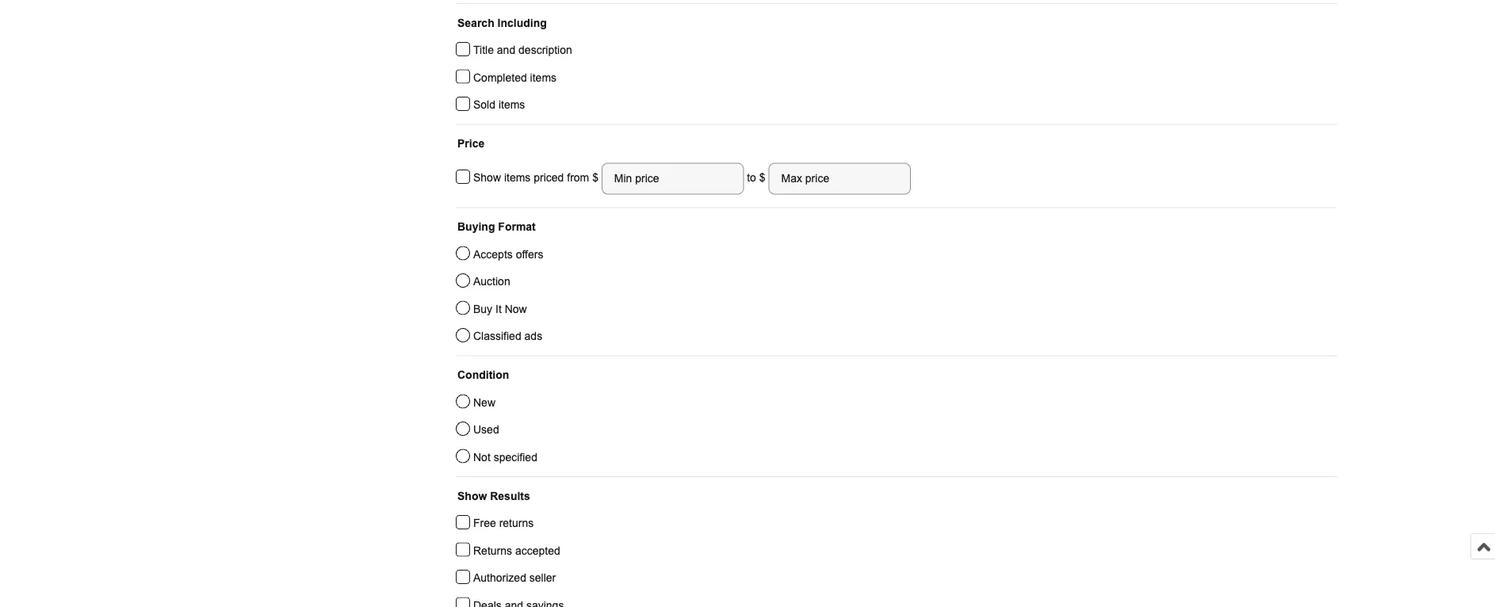 Task type: describe. For each thing, give the bounding box(es) containing it.
auction
[[473, 276, 510, 288]]

title and description
[[473, 44, 572, 56]]

show for show results
[[458, 490, 487, 502]]

show results
[[458, 490, 530, 502]]

search
[[458, 17, 495, 29]]

accepts offers
[[473, 248, 544, 261]]

returns
[[473, 545, 512, 557]]

it
[[496, 303, 502, 315]]

including
[[498, 17, 547, 29]]

authorized
[[473, 572, 527, 584]]

and
[[497, 44, 516, 56]]

free returns
[[473, 517, 534, 530]]

ads
[[525, 330, 543, 343]]

buy it now
[[473, 303, 527, 315]]

buying
[[458, 221, 495, 233]]

Enter minimum price range value, $ text field
[[602, 163, 744, 195]]

show items priced from
[[473, 172, 593, 184]]

free
[[473, 517, 496, 530]]

authorized seller
[[473, 572, 556, 584]]

2 $ from the left
[[760, 172, 766, 184]]

specified
[[494, 451, 538, 464]]

returns accepted
[[473, 545, 560, 557]]



Task type: vqa. For each thing, say whether or not it's contained in the screenshot.
the Balsam Hill "LINK"
no



Task type: locate. For each thing, give the bounding box(es) containing it.
items
[[530, 71, 557, 84], [499, 99, 525, 111], [504, 172, 531, 184]]

now
[[505, 303, 527, 315]]

0 vertical spatial show
[[473, 172, 501, 184]]

title
[[473, 44, 494, 56]]

$ right 'from'
[[593, 172, 602, 184]]

sold
[[473, 99, 496, 111]]

2 vertical spatial items
[[504, 172, 531, 184]]

1 horizontal spatial $
[[760, 172, 766, 184]]

new
[[473, 397, 496, 409]]

buying format
[[458, 221, 536, 233]]

accepts
[[473, 248, 513, 261]]

from
[[567, 172, 589, 184]]

classified
[[473, 330, 522, 343]]

used
[[473, 424, 499, 436]]

1 vertical spatial show
[[458, 490, 487, 502]]

offers
[[516, 248, 544, 261]]

search including
[[458, 17, 547, 29]]

show
[[473, 172, 501, 184], [458, 490, 487, 502]]

0 horizontal spatial $
[[593, 172, 602, 184]]

completed
[[473, 71, 527, 84]]

items left priced
[[504, 172, 531, 184]]

show for show items priced from
[[473, 172, 501, 184]]

1 vertical spatial items
[[499, 99, 525, 111]]

sold items
[[473, 99, 525, 111]]

completed items
[[473, 71, 557, 84]]

accepted
[[515, 545, 560, 557]]

classified ads
[[473, 330, 543, 343]]

not specified
[[473, 451, 538, 464]]

to $
[[744, 172, 769, 184]]

0 vertical spatial items
[[530, 71, 557, 84]]

not
[[473, 451, 491, 464]]

items down description
[[530, 71, 557, 84]]

description
[[519, 44, 572, 56]]

to
[[747, 172, 756, 184]]

$
[[593, 172, 602, 184], [760, 172, 766, 184]]

show up free
[[458, 490, 487, 502]]

items for completed
[[530, 71, 557, 84]]

results
[[490, 490, 530, 502]]

priced
[[534, 172, 564, 184]]

1 $ from the left
[[593, 172, 602, 184]]

show down price
[[473, 172, 501, 184]]

Enter maximum price range value, $ text field
[[769, 163, 911, 195]]

price
[[458, 138, 485, 150]]

items right the sold
[[499, 99, 525, 111]]

condition
[[458, 369, 509, 381]]

items for show
[[504, 172, 531, 184]]

seller
[[530, 572, 556, 584]]

returns
[[499, 517, 534, 530]]

items for sold
[[499, 99, 525, 111]]

$ right to
[[760, 172, 766, 184]]

format
[[498, 221, 536, 233]]

buy
[[473, 303, 493, 315]]



